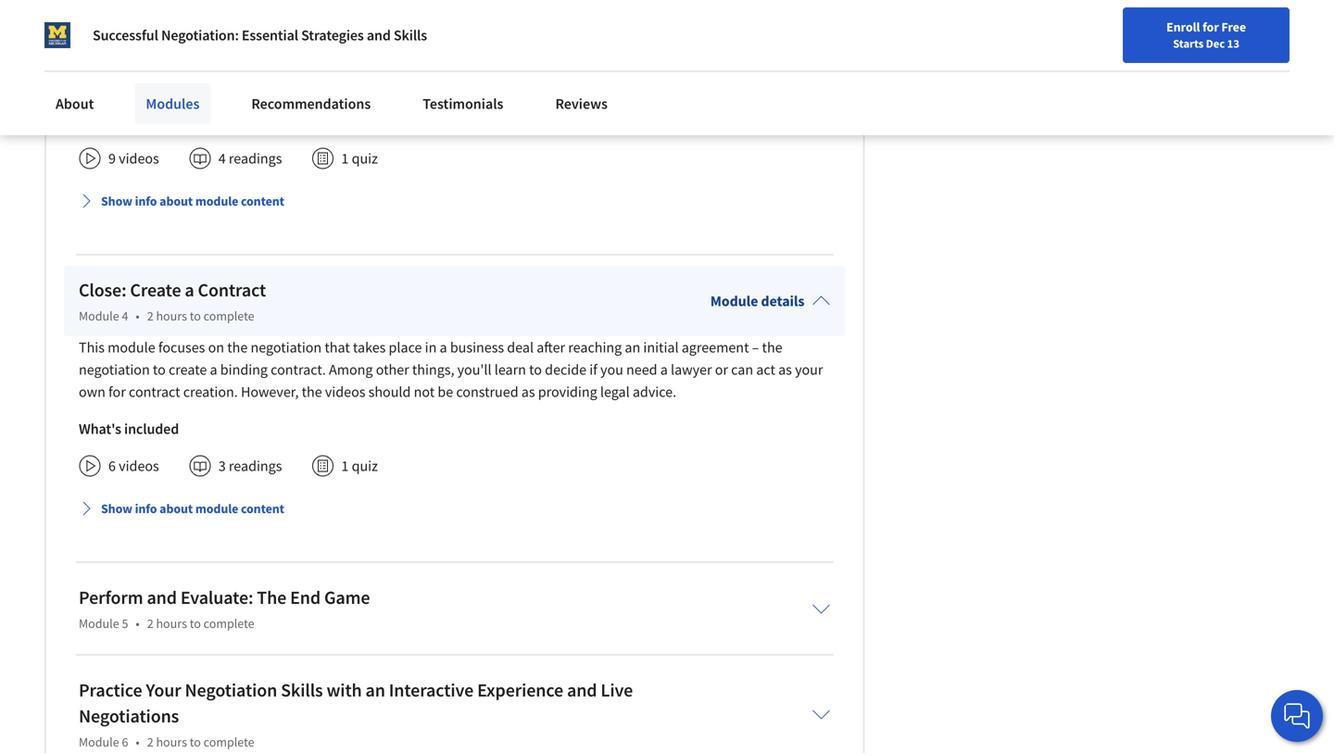 Task type: locate. For each thing, give the bounding box(es) containing it.
2 show info about module content button from the top
[[71, 492, 292, 526]]

focuses up 'create'
[[158, 338, 205, 357]]

2 1 quiz from the top
[[341, 457, 378, 476]]

show down 6 videos
[[101, 501, 132, 517]]

1 quiz from the top
[[352, 149, 378, 168]]

2 this from the top
[[79, 338, 105, 357]]

can up watch
[[167, 53, 189, 72]]

as up 'modules'
[[159, 75, 172, 94]]

1 complete from the top
[[204, 308, 254, 325]]

you'll down business
[[457, 361, 492, 379]]

4 inside close: create a contract module 4 • 2 hours to complete
[[122, 308, 128, 325]]

focuses inside this module focuses on two especially important topics: (1) how to use power during negotiations and (2) psychological tools that you can use during negotiations. keep a paper and pencil handy, as you'll be participating in several experiments as watch these videos!
[[158, 31, 205, 49]]

negotiation
[[251, 338, 322, 357], [79, 361, 150, 379]]

–
[[752, 338, 759, 357]]

that up experiments
[[113, 53, 138, 72]]

a up creation.
[[210, 361, 217, 379]]

1 horizontal spatial 4
[[218, 149, 226, 168]]

1 quiz down recommendations
[[341, 149, 378, 168]]

0 vertical spatial 6
[[108, 457, 116, 476]]

4
[[218, 149, 226, 168], [122, 308, 128, 325]]

1 vertical spatial during
[[217, 53, 257, 72]]

0 vertical spatial skills
[[394, 26, 427, 44]]

close: create a contract module 4 • 2 hours to complete
[[79, 279, 266, 325]]

in left several
[[695, 53, 707, 72]]

2 what's from the top
[[79, 420, 121, 439]]

4 down these
[[218, 149, 226, 168]]

videos down "contract"
[[119, 457, 159, 476]]

creation.
[[183, 383, 238, 401]]

and left live
[[567, 679, 597, 702]]

negotiations.
[[260, 53, 341, 72]]

1 show info about module content button from the top
[[71, 185, 292, 218]]

info
[[135, 193, 157, 210], [135, 501, 157, 517]]

perform and evaluate: the end game module 5 • 2 hours to complete
[[79, 586, 370, 632]]

0 vertical spatial use
[[493, 31, 515, 49]]

what's included for 6
[[79, 420, 179, 439]]

1 vertical spatial that
[[325, 338, 350, 357]]

2 info from the top
[[135, 501, 157, 517]]

2 quiz from the top
[[352, 457, 378, 476]]

this for this module focuses on the negotiation that takes place in a business deal after reaching an initial agreement – the negotiation to create a binding contract. among other things, you'll learn to decide if you need a lawyer or can act as your own for contract creation. however, the videos should not be construed as providing legal advice.
[[79, 338, 105, 357]]

included down "contract"
[[124, 420, 179, 439]]

what's included
[[79, 112, 179, 131], [79, 420, 179, 439]]

1 vertical spatial show info about module content button
[[71, 492, 292, 526]]

important
[[318, 31, 381, 49]]

act
[[756, 361, 776, 379]]

0 vertical spatial included
[[124, 112, 179, 131]]

1 vertical spatial skills
[[281, 679, 323, 702]]

on up binding
[[208, 338, 224, 357]]

you'll inside this module focuses on the negotiation that takes place in a business deal after reaching an initial agreement – the negotiation to create a binding contract. among other things, you'll learn to decide if you need a lawyer or can act as your own for contract creation. however, the videos should not be construed as providing legal advice.
[[457, 361, 492, 379]]

and inside practice your negotiation skills with an interactive experience and live negotiations module 6 • 2 hours to complete
[[567, 679, 597, 702]]

info down 9 videos
[[135, 193, 157, 210]]

videos for 3 readings
[[119, 457, 159, 476]]

module left 5
[[79, 616, 119, 632]]

negotiation up own
[[79, 361, 150, 379]]

1 vertical spatial can
[[731, 361, 753, 379]]

0 horizontal spatial an
[[366, 679, 385, 702]]

for right own
[[108, 383, 126, 401]]

what's down own
[[79, 420, 121, 439]]

2 right 5
[[147, 616, 153, 632]]

1 focuses from the top
[[158, 31, 205, 49]]

the up binding
[[227, 338, 248, 357]]

2 vertical spatial videos
[[119, 457, 159, 476]]

this inside this module focuses on two especially important topics: (1) how to use power during negotiations and (2) psychological tools that you can use during negotiations. keep a paper and pencil handy, as you'll be participating in several experiments as watch these videos!
[[79, 31, 105, 49]]

4 down close:
[[122, 308, 128, 325]]

enroll
[[1167, 19, 1200, 35]]

skills left (1)
[[394, 26, 427, 44]]

0 vertical spatial show info about module content
[[101, 193, 284, 210]]

1 vertical spatial complete
[[204, 616, 254, 632]]

however,
[[241, 383, 299, 401]]

show info about module content
[[101, 193, 284, 210], [101, 501, 284, 517]]

1 2 from the top
[[147, 308, 153, 325]]

2 1 from the top
[[341, 457, 349, 476]]

• right 5
[[136, 616, 140, 632]]

content down 3 readings
[[241, 501, 284, 517]]

in
[[695, 53, 707, 72], [425, 338, 437, 357]]

quiz down recommendations
[[352, 149, 378, 168]]

1 horizontal spatial can
[[731, 361, 753, 379]]

0 horizontal spatial use
[[192, 53, 214, 72]]

in up things,
[[425, 338, 437, 357]]

1 show from the top
[[101, 193, 132, 210]]

0 vertical spatial can
[[167, 53, 189, 72]]

3 complete from the top
[[204, 734, 254, 751]]

0 vertical spatial that
[[113, 53, 138, 72]]

psychological
[[730, 31, 815, 49]]

1 vertical spatial use
[[192, 53, 214, 72]]

for up dec
[[1203, 19, 1219, 35]]

use up watch
[[192, 53, 214, 72]]

1 horizontal spatial skills
[[394, 26, 427, 44]]

complete down the evaluate: at the bottom of page
[[204, 616, 254, 632]]

a inside this module focuses on two especially important topics: (1) how to use power during negotiations and (2) psychological tools that you can use during negotiations. keep a paper and pencil handy, as you'll be participating in several experiments as watch these videos!
[[379, 53, 386, 72]]

live
[[601, 679, 633, 702]]

deal
[[507, 338, 534, 357]]

be down negotiations
[[595, 53, 610, 72]]

1 vertical spatial 1 quiz
[[341, 457, 378, 476]]

skills
[[394, 26, 427, 44], [281, 679, 323, 702]]

that inside this module focuses on two especially important topics: (1) how to use power during negotiations and (2) psychological tools that you can use during negotiations. keep a paper and pencil handy, as you'll be participating in several experiments as watch these videos!
[[113, 53, 138, 72]]

2 vertical spatial complete
[[204, 734, 254, 751]]

reviews link
[[544, 83, 619, 124]]

1 horizontal spatial in
[[695, 53, 707, 72]]

1 vertical spatial show
[[101, 501, 132, 517]]

starts
[[1173, 36, 1204, 51]]

you right if
[[601, 361, 623, 379]]

1 horizontal spatial be
[[595, 53, 610, 72]]

can inside this module focuses on two especially important topics: (1) how to use power during negotiations and (2) psychological tools that you can use during negotiations. keep a paper and pencil handy, as you'll be participating in several experiments as watch these videos!
[[167, 53, 189, 72]]

be inside this module focuses on two especially important topics: (1) how to use power during negotiations and (2) psychological tools that you can use during negotiations. keep a paper and pencil handy, as you'll be participating in several experiments as watch these videos!
[[595, 53, 610, 72]]

an right with
[[366, 679, 385, 702]]

0 vertical spatial complete
[[204, 308, 254, 325]]

2 vertical spatial •
[[136, 734, 140, 751]]

module down close:
[[79, 308, 119, 325]]

0 vertical spatial content
[[241, 193, 284, 210]]

hours inside close: create a contract module 4 • 2 hours to complete
[[156, 308, 187, 325]]

be right not
[[438, 383, 453, 401]]

0 vertical spatial show info about module content button
[[71, 185, 292, 218]]

2 on from the top
[[208, 338, 224, 357]]

• down negotiations
[[136, 734, 140, 751]]

1 1 from the top
[[341, 149, 349, 168]]

what's included up 9 videos
[[79, 112, 179, 131]]

you'll up reviews link
[[557, 53, 592, 72]]

focuses up watch
[[158, 31, 205, 49]]

info down 6 videos
[[135, 501, 157, 517]]

0 vertical spatial you'll
[[557, 53, 592, 72]]

complete inside close: create a contract module 4 • 2 hours to complete
[[204, 308, 254, 325]]

2 • from the top
[[136, 616, 140, 632]]

2 show info about module content from the top
[[101, 501, 284, 517]]

this up tools
[[79, 31, 105, 49]]

1
[[341, 149, 349, 168], [341, 457, 349, 476]]

evaluate:
[[181, 586, 253, 609]]

1 horizontal spatial the
[[302, 383, 322, 401]]

(2)
[[711, 31, 727, 49]]

readings down videos!
[[229, 149, 282, 168]]

this
[[79, 31, 105, 49], [79, 338, 105, 357]]

3 2 from the top
[[147, 734, 153, 751]]

0 vertical spatial in
[[695, 53, 707, 72]]

0 vertical spatial •
[[136, 308, 140, 325]]

1 vertical spatial hours
[[156, 616, 187, 632]]

0 vertical spatial what's included
[[79, 112, 179, 131]]

0 horizontal spatial skills
[[281, 679, 323, 702]]

complete inside perform and evaluate: the end game module 5 • 2 hours to complete
[[204, 616, 254, 632]]

0 horizontal spatial 6
[[108, 457, 116, 476]]

module up tools
[[108, 31, 155, 49]]

complete down negotiation at the bottom left of the page
[[204, 734, 254, 751]]

1 included from the top
[[124, 112, 179, 131]]

1 vertical spatial you
[[601, 361, 623, 379]]

on inside this module focuses on two especially important topics: (1) how to use power during negotiations and (2) psychological tools that you can use during negotiations. keep a paper and pencil handy, as you'll be participating in several experiments as watch these videos!
[[208, 31, 224, 49]]

strategies
[[301, 26, 364, 44]]

0 vertical spatial negotiation
[[251, 338, 322, 357]]

can right or
[[731, 361, 753, 379]]

0 horizontal spatial for
[[108, 383, 126, 401]]

to down the evaluate: at the bottom of page
[[190, 616, 201, 632]]

on
[[208, 31, 224, 49], [208, 338, 224, 357]]

None search field
[[264, 12, 570, 49]]

especially
[[254, 31, 315, 49]]

this up own
[[79, 338, 105, 357]]

module down 4 readings
[[195, 193, 238, 210]]

2 focuses from the top
[[158, 338, 205, 357]]

enroll for free starts dec 13
[[1167, 19, 1246, 51]]

what's included up 6 videos
[[79, 420, 179, 439]]

module left details
[[710, 292, 758, 311]]

paper
[[389, 53, 425, 72]]

0 vertical spatial this
[[79, 31, 105, 49]]

0 horizontal spatial you
[[141, 53, 164, 72]]

1 horizontal spatial you'll
[[557, 53, 592, 72]]

this inside this module focuses on the negotiation that takes place in a business deal after reaching an initial agreement – the negotiation to create a binding contract. among other things, you'll learn to decide if you need a lawyer or can act as your own for contract creation. however, the videos should not be construed as providing legal advice.
[[79, 338, 105, 357]]

0 vertical spatial be
[[595, 53, 610, 72]]

that up among
[[325, 338, 350, 357]]

readings
[[229, 149, 282, 168], [229, 457, 282, 476]]

chat with us image
[[1282, 701, 1312, 731]]

2 included from the top
[[124, 420, 179, 439]]

1 horizontal spatial you
[[601, 361, 623, 379]]

0 horizontal spatial you'll
[[457, 361, 492, 379]]

included for 9 videos
[[124, 112, 179, 131]]

1 vertical spatial 2
[[147, 616, 153, 632]]

about link
[[44, 83, 105, 124]]

1 vertical spatial this
[[79, 338, 105, 357]]

1 hours from the top
[[156, 308, 187, 325]]

2 what's included from the top
[[79, 420, 179, 439]]

readings for 3 readings
[[229, 457, 282, 476]]

menu item
[[980, 19, 1099, 79]]

1 vertical spatial for
[[108, 383, 126, 401]]

be
[[595, 53, 610, 72], [438, 383, 453, 401]]

and right perform
[[147, 586, 177, 609]]

show info about module content down 4 readings
[[101, 193, 284, 210]]

focuses for create
[[158, 338, 205, 357]]

to inside practice your negotiation skills with an interactive experience and live negotiations module 6 • 2 hours to complete
[[190, 734, 201, 751]]

a right create
[[185, 279, 194, 302]]

2 down negotiations
[[147, 734, 153, 751]]

info for 9 videos
[[135, 193, 157, 210]]

1 horizontal spatial use
[[493, 31, 515, 49]]

keep
[[344, 53, 376, 72]]

0 horizontal spatial that
[[113, 53, 138, 72]]

0 horizontal spatial during
[[217, 53, 257, 72]]

during
[[560, 31, 601, 49], [217, 53, 257, 72]]

to down negotiation at the bottom left of the page
[[190, 734, 201, 751]]

to inside this module focuses on two especially important topics: (1) how to use power during negotiations and (2) psychological tools that you can use during negotiations. keep a paper and pencil handy, as you'll be participating in several experiments as watch these videos!
[[477, 31, 490, 49]]

0 vertical spatial 4
[[218, 149, 226, 168]]

show info about module content button down 3 at the left of page
[[71, 492, 292, 526]]

1 vertical spatial readings
[[229, 457, 282, 476]]

can inside this module focuses on the negotiation that takes place in a business deal after reaching an initial agreement – the negotiation to create a binding contract. among other things, you'll learn to decide if you need a lawyer or can act as your own for contract creation. however, the videos should not be construed as providing legal advice.
[[731, 361, 753, 379]]

1 info from the top
[[135, 193, 157, 210]]

pencil
[[455, 53, 493, 72]]

show info about module content button down 9 videos
[[71, 185, 292, 218]]

hours right 5
[[156, 616, 187, 632]]

2 vertical spatial 2
[[147, 734, 153, 751]]

quiz
[[352, 149, 378, 168], [352, 457, 378, 476]]

to right how
[[477, 31, 490, 49]]

1 vertical spatial content
[[241, 501, 284, 517]]

6 videos
[[108, 457, 159, 476]]

1 quiz down should at the bottom left of page
[[341, 457, 378, 476]]

videos
[[119, 149, 159, 168], [325, 383, 366, 401], [119, 457, 159, 476]]

2 complete from the top
[[204, 616, 254, 632]]

content for 3 readings
[[241, 501, 284, 517]]

2 down create
[[147, 308, 153, 325]]

1 vertical spatial 1
[[341, 457, 349, 476]]

about
[[56, 95, 94, 113]]

1 this from the top
[[79, 31, 105, 49]]

construed
[[456, 383, 519, 401]]

content down 4 readings
[[241, 193, 284, 210]]

negotiations
[[79, 705, 179, 728]]

0 vertical spatial quiz
[[352, 149, 378, 168]]

a right keep at left
[[379, 53, 386, 72]]

1 horizontal spatial that
[[325, 338, 350, 357]]

1 content from the top
[[241, 193, 284, 210]]

1 vertical spatial focuses
[[158, 338, 205, 357]]

module inside this module focuses on two especially important topics: (1) how to use power during negotiations and (2) psychological tools that you can use during negotiations. keep a paper and pencil handy, as you'll be participating in several experiments as watch these videos!
[[108, 31, 155, 49]]

skills left with
[[281, 679, 323, 702]]

videos for 4 readings
[[119, 149, 159, 168]]

0 vertical spatial 2
[[147, 308, 153, 325]]

readings right 3 at the left of page
[[229, 457, 282, 476]]

1 vertical spatial 4
[[122, 308, 128, 325]]

the down contract.
[[302, 383, 322, 401]]

videos!
[[253, 75, 297, 94]]

what's up 9
[[79, 112, 121, 131]]

1 on from the top
[[208, 31, 224, 49]]

1 vertical spatial what's
[[79, 420, 121, 439]]

• down create
[[136, 308, 140, 325]]

0 horizontal spatial in
[[425, 338, 437, 357]]

included up 9 videos
[[124, 112, 179, 131]]

reviews
[[555, 95, 608, 113]]

2 show from the top
[[101, 501, 132, 517]]

0 horizontal spatial 4
[[122, 308, 128, 325]]

module down negotiations
[[79, 734, 119, 751]]

1 vertical spatial negotiation
[[79, 361, 150, 379]]

and left (2)
[[684, 31, 708, 49]]

hours
[[156, 308, 187, 325], [156, 616, 187, 632], [156, 734, 187, 751]]

hours down negotiations
[[156, 734, 187, 751]]

show down 9
[[101, 193, 132, 210]]

module up "contract"
[[108, 338, 155, 357]]

an up "need" at the left of page
[[625, 338, 641, 357]]

1 horizontal spatial for
[[1203, 19, 1219, 35]]

1 show info about module content from the top
[[101, 193, 284, 210]]

dec
[[1206, 36, 1225, 51]]

complete down contract
[[204, 308, 254, 325]]

during down two
[[217, 53, 257, 72]]

1 vertical spatial about
[[160, 501, 193, 517]]

on inside this module focuses on the negotiation that takes place in a business deal after reaching an initial agreement – the negotiation to create a binding contract. among other things, you'll learn to decide if you need a lawyer or can act as your own for contract creation. however, the videos should not be construed as providing legal advice.
[[208, 338, 224, 357]]

1 vertical spatial included
[[124, 420, 179, 439]]

things,
[[412, 361, 454, 379]]

0 horizontal spatial can
[[167, 53, 189, 72]]

you down 'successful'
[[141, 53, 164, 72]]

2 2 from the top
[[147, 616, 153, 632]]

contract
[[129, 383, 180, 401]]

use
[[493, 31, 515, 49], [192, 53, 214, 72]]

2 about from the top
[[160, 501, 193, 517]]

0 vertical spatial on
[[208, 31, 224, 49]]

you'll inside this module focuses on two especially important topics: (1) how to use power during negotiations and (2) psychological tools that you can use during negotiations. keep a paper and pencil handy, as you'll be participating in several experiments as watch these videos!
[[557, 53, 592, 72]]

module
[[108, 31, 155, 49], [195, 193, 238, 210], [108, 338, 155, 357], [195, 501, 238, 517]]

6 inside practice your negotiation skills with an interactive experience and live negotiations module 6 • 2 hours to complete
[[122, 734, 128, 751]]

0 vertical spatial you
[[141, 53, 164, 72]]

and up keep at left
[[367, 26, 391, 44]]

2 vertical spatial hours
[[156, 734, 187, 751]]

• inside perform and evaluate: the end game module 5 • 2 hours to complete
[[136, 616, 140, 632]]

1 • from the top
[[136, 308, 140, 325]]

0 vertical spatial during
[[560, 31, 601, 49]]

show
[[101, 193, 132, 210], [101, 501, 132, 517]]

an inside practice your negotiation skills with an interactive experience and live negotiations module 6 • 2 hours to complete
[[366, 679, 385, 702]]

to up "contract"
[[153, 361, 166, 379]]

• inside practice your negotiation skills with an interactive experience and live negotiations module 6 • 2 hours to complete
[[136, 734, 140, 751]]

1 readings from the top
[[229, 149, 282, 168]]

1 1 quiz from the top
[[341, 149, 378, 168]]

videos down among
[[325, 383, 366, 401]]

0 vertical spatial hours
[[156, 308, 187, 325]]

3
[[218, 457, 226, 476]]

1 about from the top
[[160, 193, 193, 210]]

this module focuses on two especially important topics: (1) how to use power during negotiations and (2) psychological tools that you can use during negotiations. keep a paper and pencil handy, as you'll be participating in several experiments as watch these videos!
[[79, 31, 815, 94]]

a up things,
[[440, 338, 447, 357]]

hours down create
[[156, 308, 187, 325]]

contract.
[[271, 361, 326, 379]]

during right power
[[560, 31, 601, 49]]

on left two
[[208, 31, 224, 49]]

1 vertical spatial you'll
[[457, 361, 492, 379]]

videos right 9
[[119, 149, 159, 168]]

0 vertical spatial 1 quiz
[[341, 149, 378, 168]]

handy,
[[496, 53, 538, 72]]

3 • from the top
[[136, 734, 140, 751]]

1 quiz
[[341, 149, 378, 168], [341, 457, 378, 476]]

3 hours from the top
[[156, 734, 187, 751]]

what's for 6 videos
[[79, 420, 121, 439]]

0 vertical spatial about
[[160, 193, 193, 210]]

an
[[625, 338, 641, 357], [366, 679, 385, 702]]

the right –
[[762, 338, 783, 357]]

content for 4 readings
[[241, 193, 284, 210]]

show info about module content button
[[71, 185, 292, 218], [71, 492, 292, 526]]

1 vertical spatial be
[[438, 383, 453, 401]]

0 vertical spatial an
[[625, 338, 641, 357]]

0 vertical spatial 1
[[341, 149, 349, 168]]

quiz down should at the bottom left of page
[[352, 457, 378, 476]]

and
[[367, 26, 391, 44], [684, 31, 708, 49], [428, 53, 452, 72], [147, 586, 177, 609], [567, 679, 597, 702]]

0 vertical spatial what's
[[79, 112, 121, 131]]

your
[[146, 679, 181, 702]]

show info about module content for 3 readings
[[101, 501, 284, 517]]

negotiation up contract.
[[251, 338, 322, 357]]

0 vertical spatial for
[[1203, 19, 1219, 35]]

1 what's included from the top
[[79, 112, 179, 131]]

1 horizontal spatial during
[[560, 31, 601, 49]]

2 content from the top
[[241, 501, 284, 517]]

show info about module content down 3 at the left of page
[[101, 501, 284, 517]]

power
[[518, 31, 557, 49]]

1 vertical spatial what's included
[[79, 420, 179, 439]]

how
[[448, 31, 474, 49]]

2 readings from the top
[[229, 457, 282, 476]]

you inside this module focuses on two especially important topics: (1) how to use power during negotiations and (2) psychological tools that you can use during negotiations. keep a paper and pencil handy, as you'll be participating in several experiments as watch these videos!
[[141, 53, 164, 72]]

0 vertical spatial focuses
[[158, 31, 205, 49]]

0 vertical spatial readings
[[229, 149, 282, 168]]

0 vertical spatial show
[[101, 193, 132, 210]]

1 what's from the top
[[79, 112, 121, 131]]

1 vertical spatial •
[[136, 616, 140, 632]]

0 vertical spatial videos
[[119, 149, 159, 168]]

1 vertical spatial show info about module content
[[101, 501, 284, 517]]

1 horizontal spatial 6
[[122, 734, 128, 751]]

0 horizontal spatial be
[[438, 383, 453, 401]]

complete
[[204, 308, 254, 325], [204, 616, 254, 632], [204, 734, 254, 751]]

binding
[[220, 361, 268, 379]]

1 vertical spatial videos
[[325, 383, 366, 401]]

a inside close: create a contract module 4 • 2 hours to complete
[[185, 279, 194, 302]]

1 horizontal spatial an
[[625, 338, 641, 357]]

that
[[113, 53, 138, 72], [325, 338, 350, 357]]

about for 6 videos
[[160, 501, 193, 517]]

focuses inside this module focuses on the negotiation that takes place in a business deal after reaching an initial agreement – the negotiation to create a binding contract. among other things, you'll learn to decide if you need a lawyer or can act as your own for contract creation. however, the videos should not be construed as providing legal advice.
[[158, 338, 205, 357]]

2 hours from the top
[[156, 616, 187, 632]]

0 vertical spatial info
[[135, 193, 157, 210]]

1 vertical spatial on
[[208, 338, 224, 357]]

negotiations
[[604, 31, 681, 49]]

to down contract
[[190, 308, 201, 325]]

use up handy,
[[493, 31, 515, 49]]

tools
[[79, 53, 110, 72]]



Task type: vqa. For each thing, say whether or not it's contained in the screenshot.
the Most Popular Courses Carousel element
no



Task type: describe. For each thing, give the bounding box(es) containing it.
need
[[626, 361, 658, 379]]

essential
[[242, 26, 298, 44]]

advice.
[[633, 383, 677, 401]]

experience
[[477, 679, 563, 702]]

videos inside this module focuses on the negotiation that takes place in a business deal after reaching an initial agreement – the negotiation to create a binding contract. among other things, you'll learn to decide if you need a lawyer or can act as your own for contract creation. however, the videos should not be construed as providing legal advice.
[[325, 383, 366, 401]]

show notifications image
[[1119, 23, 1141, 45]]

show info about module content for 4 readings
[[101, 193, 284, 210]]

or
[[715, 361, 728, 379]]

legal
[[600, 383, 630, 401]]

as down power
[[541, 53, 554, 72]]

experiments
[[79, 75, 156, 94]]

in inside this module focuses on two especially important topics: (1) how to use power during negotiations and (2) psychological tools that you can use during negotiations. keep a paper and pencil handy, as you'll be participating in several experiments as watch these videos!
[[695, 53, 707, 72]]

successful
[[93, 26, 158, 44]]

9 videos
[[108, 149, 159, 168]]

negotiation:
[[161, 26, 239, 44]]

an inside this module focuses on the negotiation that takes place in a business deal after reaching an initial agreement – the negotiation to create a binding contract. among other things, you'll learn to decide if you need a lawyer or can act as your own for contract creation. however, the videos should not be construed as providing legal advice.
[[625, 338, 641, 357]]

for inside this module focuses on the negotiation that takes place in a business deal after reaching an initial agreement – the negotiation to create a binding contract. among other things, you'll learn to decide if you need a lawyer or can act as your own for contract creation. however, the videos should not be construed as providing legal advice.
[[108, 383, 126, 401]]

what's included for 9
[[79, 112, 179, 131]]

about for 9 videos
[[160, 193, 193, 210]]

testimonials
[[423, 95, 504, 113]]

contract
[[198, 279, 266, 302]]

skills inside practice your negotiation skills with an interactive experience and live negotiations module 6 • 2 hours to complete
[[281, 679, 323, 702]]

watch
[[175, 75, 213, 94]]

readings for 4 readings
[[229, 149, 282, 168]]

after
[[537, 338, 565, 357]]

two
[[227, 31, 251, 49]]

hours inside perform and evaluate: the end game module 5 • 2 hours to complete
[[156, 616, 187, 632]]

close:
[[79, 279, 126, 302]]

should
[[368, 383, 411, 401]]

5
[[122, 616, 128, 632]]

practice your negotiation skills with an interactive experience and live negotiations module 6 • 2 hours to complete
[[79, 679, 633, 751]]

1 for 3 readings
[[341, 457, 349, 476]]

to inside perform and evaluate: the end game module 5 • 2 hours to complete
[[190, 616, 201, 632]]

• inside close: create a contract module 4 • 2 hours to complete
[[136, 308, 140, 325]]

(1)
[[428, 31, 445, 49]]

for inside enroll for free starts dec 13
[[1203, 19, 1219, 35]]

complete inside practice your negotiation skills with an interactive experience and live negotiations module 6 • 2 hours to complete
[[204, 734, 254, 751]]

other
[[376, 361, 409, 379]]

with
[[327, 679, 362, 702]]

to right learn
[[529, 361, 542, 379]]

0 horizontal spatial negotiation
[[79, 361, 150, 379]]

a right "need" at the left of page
[[660, 361, 668, 379]]

1 quiz for 4 readings
[[341, 149, 378, 168]]

university of michigan image
[[44, 22, 70, 48]]

details
[[761, 292, 805, 311]]

modules link
[[135, 83, 211, 124]]

create
[[169, 361, 207, 379]]

end
[[290, 586, 321, 609]]

practice
[[79, 679, 142, 702]]

quiz for 4 readings
[[352, 149, 378, 168]]

initial
[[643, 338, 679, 357]]

be inside this module focuses on the negotiation that takes place in a business deal after reaching an initial agreement – the negotiation to create a binding contract. among other things, you'll learn to decide if you need a lawyer or can act as your own for contract creation. however, the videos should not be construed as providing legal advice.
[[438, 383, 453, 401]]

if
[[590, 361, 598, 379]]

perform
[[79, 586, 143, 609]]

0 horizontal spatial the
[[227, 338, 248, 357]]

show info about module content button for 6 videos
[[71, 492, 292, 526]]

and inside perform and evaluate: the end game module 5 • 2 hours to complete
[[147, 586, 177, 609]]

interactive
[[389, 679, 474, 702]]

business
[[450, 338, 504, 357]]

that inside this module focuses on the negotiation that takes place in a business deal after reaching an initial agreement – the negotiation to create a binding contract. among other things, you'll learn to decide if you need a lawyer or can act as your own for contract creation. however, the videos should not be construed as providing legal advice.
[[325, 338, 350, 357]]

negotiation
[[185, 679, 277, 702]]

in inside this module focuses on the negotiation that takes place in a business deal after reaching an initial agreement – the negotiation to create a binding contract. among other things, you'll learn to decide if you need a lawyer or can act as your own for contract creation. however, the videos should not be construed as providing legal advice.
[[425, 338, 437, 357]]

9
[[108, 149, 116, 168]]

several
[[710, 53, 754, 72]]

included for 6 videos
[[124, 420, 179, 439]]

module inside practice your negotiation skills with an interactive experience and live negotiations module 6 • 2 hours to complete
[[79, 734, 119, 751]]

quiz for 3 readings
[[352, 457, 378, 476]]

show for 6
[[101, 501, 132, 517]]

info for 6 videos
[[135, 501, 157, 517]]

topics:
[[384, 31, 425, 49]]

testimonials link
[[412, 83, 515, 124]]

successful negotiation: essential strategies and skills
[[93, 26, 427, 44]]

module inside this module focuses on the negotiation that takes place in a business deal after reaching an initial agreement – the negotiation to create a binding contract. among other things, you'll learn to decide if you need a lawyer or can act as your own for contract creation. however, the videos should not be construed as providing legal advice.
[[108, 338, 155, 357]]

show for 9
[[101, 193, 132, 210]]

3 readings
[[218, 457, 282, 476]]

13
[[1227, 36, 1240, 51]]

game
[[324, 586, 370, 609]]

this module focuses on the negotiation that takes place in a business deal after reaching an initial agreement – the negotiation to create a binding contract. among other things, you'll learn to decide if you need a lawyer or can act as your own for contract creation. however, the videos should not be construed as providing legal advice.
[[79, 338, 823, 401]]

your
[[795, 361, 823, 379]]

place
[[389, 338, 422, 357]]

module inside close: create a contract module 4 • 2 hours to complete
[[79, 308, 119, 325]]

the
[[257, 586, 287, 609]]

focuses for use
[[158, 31, 205, 49]]

you inside this module focuses on the negotiation that takes place in a business deal after reaching an initial agreement – the negotiation to create a binding contract. among other things, you'll learn to decide if you need a lawyer or can act as your own for contract creation. however, the videos should not be construed as providing legal advice.
[[601, 361, 623, 379]]

decide
[[545, 361, 587, 379]]

show info about module content button for 9 videos
[[71, 185, 292, 218]]

on for during
[[208, 31, 224, 49]]

this for this module focuses on two especially important topics: (1) how to use power during negotiations and (2) psychological tools that you can use during negotiations. keep a paper and pencil handy, as you'll be participating in several experiments as watch these videos!
[[79, 31, 105, 49]]

module inside perform and evaluate: the end game module 5 • 2 hours to complete
[[79, 616, 119, 632]]

providing
[[538, 383, 597, 401]]

2 inside practice your negotiation skills with an interactive experience and live negotiations module 6 • 2 hours to complete
[[147, 734, 153, 751]]

on for a
[[208, 338, 224, 357]]

own
[[79, 383, 106, 401]]

module down 3 at the left of page
[[195, 501, 238, 517]]

2 inside perform and evaluate: the end game module 5 • 2 hours to complete
[[147, 616, 153, 632]]

module details
[[710, 292, 805, 311]]

1 for 4 readings
[[341, 149, 349, 168]]

recommendations
[[251, 95, 371, 113]]

4 readings
[[218, 149, 282, 168]]

what's for 9 videos
[[79, 112, 121, 131]]

modules
[[146, 95, 200, 113]]

learn
[[495, 361, 526, 379]]

to inside close: create a contract module 4 • 2 hours to complete
[[190, 308, 201, 325]]

among
[[329, 361, 373, 379]]

recommendations link
[[240, 83, 382, 124]]

agreement
[[682, 338, 749, 357]]

as down learn
[[522, 383, 535, 401]]

these
[[216, 75, 250, 94]]

coursera image
[[22, 15, 140, 45]]

and down (1)
[[428, 53, 452, 72]]

2 inside close: create a contract module 4 • 2 hours to complete
[[147, 308, 153, 325]]

takes
[[353, 338, 386, 357]]

1 quiz for 3 readings
[[341, 457, 378, 476]]

free
[[1222, 19, 1246, 35]]

lawyer
[[671, 361, 712, 379]]

reaching
[[568, 338, 622, 357]]

as right act
[[779, 361, 792, 379]]

not
[[414, 383, 435, 401]]

hours inside practice your negotiation skills with an interactive experience and live negotiations module 6 • 2 hours to complete
[[156, 734, 187, 751]]

participating
[[613, 53, 692, 72]]

create
[[130, 279, 181, 302]]

2 horizontal spatial the
[[762, 338, 783, 357]]



